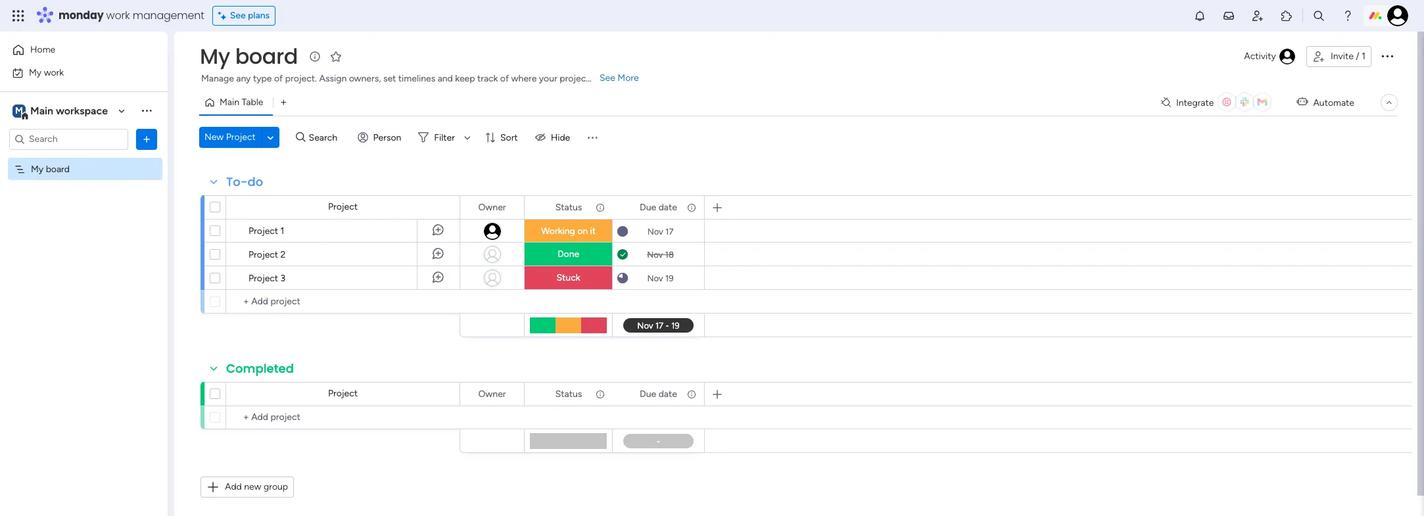 Task type: describe. For each thing, give the bounding box(es) containing it.
see plans button
[[212, 6, 276, 26]]

1 due date from the top
[[640, 202, 677, 213]]

plans
[[248, 10, 270, 21]]

done
[[557, 249, 579, 260]]

set
[[383, 73, 396, 84]]

and
[[438, 73, 453, 84]]

project 2
[[249, 249, 286, 260]]

person
[[373, 132, 401, 143]]

see more
[[600, 72, 639, 83]]

invite members image
[[1251, 9, 1264, 22]]

status for to-do
[[555, 202, 582, 213]]

timelines
[[398, 73, 435, 84]]

2 of from the left
[[500, 73, 509, 84]]

date for 1st due date field from the top of the page
[[659, 202, 677, 213]]

menu image
[[586, 131, 599, 144]]

select product image
[[12, 9, 25, 22]]

monday work management
[[59, 8, 204, 23]]

manage any type of project. assign owners, set timelines and keep track of where your project stands.
[[201, 73, 621, 84]]

column information image for 1st due date field from the top of the page
[[686, 202, 697, 213]]

main workspace
[[30, 104, 108, 117]]

my work button
[[8, 62, 141, 83]]

stands.
[[592, 73, 621, 84]]

working on it
[[541, 226, 596, 237]]

my inside my board list box
[[31, 163, 44, 175]]

track
[[477, 73, 498, 84]]

Completed field
[[223, 360, 297, 377]]

to-do
[[226, 174, 263, 190]]

see for see plans
[[230, 10, 246, 21]]

0 vertical spatial options image
[[1379, 48, 1395, 64]]

add new group button
[[201, 477, 294, 498]]

main for main table
[[220, 97, 239, 108]]

2 due date from the top
[[640, 388, 677, 399]]

search everything image
[[1312, 9, 1325, 22]]

workspace image
[[12, 104, 26, 118]]

board inside my board list box
[[46, 163, 70, 175]]

nov 19
[[647, 273, 674, 283]]

hide button
[[530, 127, 578, 148]]

automate
[[1313, 97, 1354, 108]]

1 horizontal spatial my board
[[200, 41, 298, 71]]

activity button
[[1239, 46, 1301, 67]]

workspace options image
[[140, 104, 153, 117]]

do
[[248, 174, 263, 190]]

To-do field
[[223, 174, 267, 191]]

work for monday
[[106, 8, 130, 23]]

apps image
[[1280, 9, 1293, 22]]

main table button
[[199, 92, 273, 113]]

+ Add project text field
[[233, 410, 454, 425]]

jacob simon image
[[1387, 5, 1408, 26]]

Search field
[[305, 128, 345, 147]]

activity
[[1244, 51, 1276, 62]]

hide
[[551, 132, 570, 143]]

status field for completed
[[552, 387, 585, 401]]

main for main workspace
[[30, 104, 53, 117]]

invite / 1
[[1331, 51, 1366, 62]]

my work
[[29, 67, 64, 78]]

status for completed
[[555, 388, 582, 399]]

new project
[[204, 131, 256, 143]]



Task type: vqa. For each thing, say whether or not it's contained in the screenshot.
Working
yes



Task type: locate. For each thing, give the bounding box(es) containing it.
1 vertical spatial options image
[[140, 132, 153, 146]]

of
[[274, 73, 283, 84], [500, 73, 509, 84]]

1 vertical spatial owner
[[478, 388, 506, 399]]

autopilot image
[[1297, 94, 1308, 110]]

1 vertical spatial see
[[600, 72, 615, 83]]

1 inside invite / 1 button
[[1362, 51, 1366, 62]]

0 horizontal spatial see
[[230, 10, 246, 21]]

0 horizontal spatial board
[[46, 163, 70, 175]]

my board inside list box
[[31, 163, 70, 175]]

main right workspace icon
[[30, 104, 53, 117]]

my board down search in workspace field
[[31, 163, 70, 175]]

1 horizontal spatial work
[[106, 8, 130, 23]]

project 3
[[249, 273, 285, 284]]

project 1
[[249, 226, 284, 237]]

2 due from the top
[[640, 388, 656, 399]]

Status field
[[552, 200, 585, 215], [552, 387, 585, 401]]

1 vertical spatial status
[[555, 388, 582, 399]]

0 horizontal spatial of
[[274, 73, 283, 84]]

any
[[236, 73, 251, 84]]

status field left column information image
[[552, 387, 585, 401]]

main table
[[220, 97, 263, 108]]

1 due date field from the top
[[636, 200, 680, 215]]

2 date from the top
[[659, 388, 677, 399]]

home
[[30, 44, 55, 55]]

filter button
[[413, 127, 475, 148]]

1 horizontal spatial of
[[500, 73, 509, 84]]

2 status from the top
[[555, 388, 582, 399]]

1 nov from the top
[[647, 226, 663, 236]]

0 vertical spatial see
[[230, 10, 246, 21]]

main
[[220, 97, 239, 108], [30, 104, 53, 117]]

m
[[15, 105, 23, 116]]

to-
[[226, 174, 248, 190]]

see more link
[[598, 72, 640, 85]]

project
[[560, 73, 589, 84]]

1 vertical spatial nov
[[647, 250, 663, 259]]

column information image for 1st due date field from the bottom
[[686, 389, 697, 399]]

0 vertical spatial board
[[235, 41, 298, 71]]

see for see more
[[600, 72, 615, 83]]

project
[[226, 131, 256, 143], [328, 201, 358, 212], [249, 226, 278, 237], [249, 249, 278, 260], [249, 273, 278, 284], [328, 388, 358, 399]]

workspace selection element
[[12, 103, 110, 120]]

dapulse integrations image
[[1161, 98, 1171, 107]]

0 vertical spatial work
[[106, 8, 130, 23]]

due right column information image
[[640, 388, 656, 399]]

2 owner from the top
[[478, 388, 506, 399]]

board down search in workspace field
[[46, 163, 70, 175]]

owner
[[478, 202, 506, 213], [478, 388, 506, 399]]

invite / 1 button
[[1306, 46, 1371, 67]]

v2 search image
[[296, 130, 305, 145]]

new
[[244, 481, 261, 492]]

due
[[640, 202, 656, 213], [640, 388, 656, 399]]

nov for 2
[[647, 250, 663, 259]]

1 vertical spatial owner field
[[475, 387, 509, 401]]

0 horizontal spatial 1
[[280, 226, 284, 237]]

home button
[[8, 39, 141, 60]]

monday
[[59, 8, 104, 23]]

option
[[0, 157, 168, 160]]

2 owner field from the top
[[475, 387, 509, 401]]

keep
[[455, 73, 475, 84]]

17
[[665, 226, 673, 236]]

1 vertical spatial status field
[[552, 387, 585, 401]]

new project button
[[199, 127, 261, 148]]

invite
[[1331, 51, 1354, 62]]

management
[[133, 8, 204, 23]]

2 nov from the top
[[647, 250, 663, 259]]

0 horizontal spatial main
[[30, 104, 53, 117]]

1 up 2
[[280, 226, 284, 237]]

Search in workspace field
[[28, 131, 110, 147]]

18
[[665, 250, 674, 259]]

stuck
[[557, 272, 580, 283]]

date
[[659, 202, 677, 213], [659, 388, 677, 399]]

work inside button
[[44, 67, 64, 78]]

add view image
[[281, 98, 286, 107]]

due up the nov 17
[[640, 202, 656, 213]]

0 vertical spatial status
[[555, 202, 582, 213]]

owners,
[[349, 73, 381, 84]]

1 status field from the top
[[552, 200, 585, 215]]

help image
[[1341, 9, 1354, 22]]

2 vertical spatial nov
[[647, 273, 663, 283]]

1 owner field from the top
[[475, 200, 509, 215]]

nov left 19
[[647, 273, 663, 283]]

owner for first the owner field from the bottom of the page
[[478, 388, 506, 399]]

due date field right column information image
[[636, 387, 680, 401]]

1 vertical spatial due
[[640, 388, 656, 399]]

working
[[541, 226, 575, 237]]

see left more
[[600, 72, 615, 83]]

on
[[577, 226, 588, 237]]

1 right the /
[[1362, 51, 1366, 62]]

work
[[106, 8, 130, 23], [44, 67, 64, 78]]

1 vertical spatial due date field
[[636, 387, 680, 401]]

0 vertical spatial 1
[[1362, 51, 1366, 62]]

options image right the /
[[1379, 48, 1395, 64]]

my inside my work button
[[29, 67, 42, 78]]

project.
[[285, 73, 317, 84]]

manage
[[201, 73, 234, 84]]

table
[[242, 97, 263, 108]]

1 vertical spatial date
[[659, 388, 677, 399]]

work for my
[[44, 67, 64, 78]]

nov
[[647, 226, 663, 236], [647, 250, 663, 259], [647, 273, 663, 283]]

add
[[225, 481, 242, 492]]

1 date from the top
[[659, 202, 677, 213]]

my board up any
[[200, 41, 298, 71]]

0 vertical spatial nov
[[647, 226, 663, 236]]

status up working on it
[[555, 202, 582, 213]]

project inside "button"
[[226, 131, 256, 143]]

0 horizontal spatial my board
[[31, 163, 70, 175]]

board up type
[[235, 41, 298, 71]]

main left the table
[[220, 97, 239, 108]]

see inside see more link
[[600, 72, 615, 83]]

1 status from the top
[[555, 202, 582, 213]]

status left column information image
[[555, 388, 582, 399]]

inbox image
[[1222, 9, 1235, 22]]

1 horizontal spatial see
[[600, 72, 615, 83]]

1 vertical spatial board
[[46, 163, 70, 175]]

nov left 18
[[647, 250, 663, 259]]

arrow down image
[[460, 130, 475, 145]]

add new group
[[225, 481, 288, 492]]

my
[[200, 41, 230, 71], [29, 67, 42, 78], [31, 163, 44, 175]]

1 vertical spatial my board
[[31, 163, 70, 175]]

2 due date field from the top
[[636, 387, 680, 401]]

0 horizontal spatial options image
[[140, 132, 153, 146]]

see plans
[[230, 10, 270, 21]]

of right type
[[274, 73, 283, 84]]

0 vertical spatial status field
[[552, 200, 585, 215]]

19
[[665, 273, 674, 283]]

notifications image
[[1193, 9, 1206, 22]]

1 vertical spatial work
[[44, 67, 64, 78]]

3 nov from the top
[[647, 273, 663, 283]]

2
[[280, 249, 286, 260]]

board
[[235, 41, 298, 71], [46, 163, 70, 175]]

where
[[511, 73, 537, 84]]

show board description image
[[307, 50, 323, 63]]

column information image
[[595, 389, 606, 399]]

0 vertical spatial due
[[640, 202, 656, 213]]

of right track
[[500, 73, 509, 84]]

workspace
[[56, 104, 108, 117]]

see left plans
[[230, 10, 246, 21]]

integrate
[[1176, 97, 1214, 108]]

nov 17
[[647, 226, 673, 236]]

v2 done deadline image
[[617, 248, 628, 261]]

filter
[[434, 132, 455, 143]]

0 horizontal spatial work
[[44, 67, 64, 78]]

options image
[[1379, 48, 1395, 64], [140, 132, 153, 146]]

/
[[1356, 51, 1359, 62]]

owner for 1st the owner field from the top
[[478, 202, 506, 213]]

person button
[[352, 127, 409, 148]]

my up manage
[[200, 41, 230, 71]]

see inside see plans button
[[230, 10, 246, 21]]

status
[[555, 202, 582, 213], [555, 388, 582, 399]]

1
[[1362, 51, 1366, 62], [280, 226, 284, 237]]

main inside "main table" button
[[220, 97, 239, 108]]

column information image
[[595, 202, 606, 213], [686, 202, 697, 213], [686, 389, 697, 399]]

your
[[539, 73, 557, 84]]

1 horizontal spatial main
[[220, 97, 239, 108]]

collapse board header image
[[1384, 97, 1394, 108]]

due date
[[640, 202, 677, 213], [640, 388, 677, 399]]

status field for to-do
[[552, 200, 585, 215]]

options image down 'workspace options' icon
[[140, 132, 153, 146]]

main inside workspace selection element
[[30, 104, 53, 117]]

due date right column information image
[[640, 388, 677, 399]]

nov 18
[[647, 250, 674, 259]]

1 due from the top
[[640, 202, 656, 213]]

0 vertical spatial owner field
[[475, 200, 509, 215]]

+ Add project text field
[[233, 294, 454, 310]]

nov left the 17
[[647, 226, 663, 236]]

see
[[230, 10, 246, 21], [600, 72, 615, 83]]

group
[[264, 481, 288, 492]]

my board
[[200, 41, 298, 71], [31, 163, 70, 175]]

due date up the nov 17
[[640, 202, 677, 213]]

due date field up the nov 17
[[636, 200, 680, 215]]

2 status field from the top
[[552, 387, 585, 401]]

0 vertical spatial due date field
[[636, 200, 680, 215]]

1 horizontal spatial 1
[[1362, 51, 1366, 62]]

sort button
[[479, 127, 526, 148]]

3
[[280, 273, 285, 284]]

my board list box
[[0, 155, 168, 358]]

1 vertical spatial 1
[[280, 226, 284, 237]]

0 vertical spatial my board
[[200, 41, 298, 71]]

more
[[618, 72, 639, 83]]

Owner field
[[475, 200, 509, 215], [475, 387, 509, 401]]

new
[[204, 131, 224, 143]]

it
[[590, 226, 596, 237]]

nov for 1
[[647, 226, 663, 236]]

1 vertical spatial due date
[[640, 388, 677, 399]]

work down home
[[44, 67, 64, 78]]

Due date field
[[636, 200, 680, 215], [636, 387, 680, 401]]

sort
[[500, 132, 518, 143]]

My board field
[[197, 41, 301, 71]]

1 horizontal spatial options image
[[1379, 48, 1395, 64]]

type
[[253, 73, 272, 84]]

my down search in workspace field
[[31, 163, 44, 175]]

0 vertical spatial owner
[[478, 202, 506, 213]]

work right monday
[[106, 8, 130, 23]]

1 horizontal spatial board
[[235, 41, 298, 71]]

my down home
[[29, 67, 42, 78]]

completed
[[226, 360, 294, 377]]

1 owner from the top
[[478, 202, 506, 213]]

0 vertical spatial due date
[[640, 202, 677, 213]]

assign
[[319, 73, 347, 84]]

angle down image
[[267, 132, 274, 142]]

add to favorites image
[[329, 50, 343, 63]]

status field up working on it
[[552, 200, 585, 215]]

date for 1st due date field from the bottom
[[659, 388, 677, 399]]

1 of from the left
[[274, 73, 283, 84]]

0 vertical spatial date
[[659, 202, 677, 213]]



